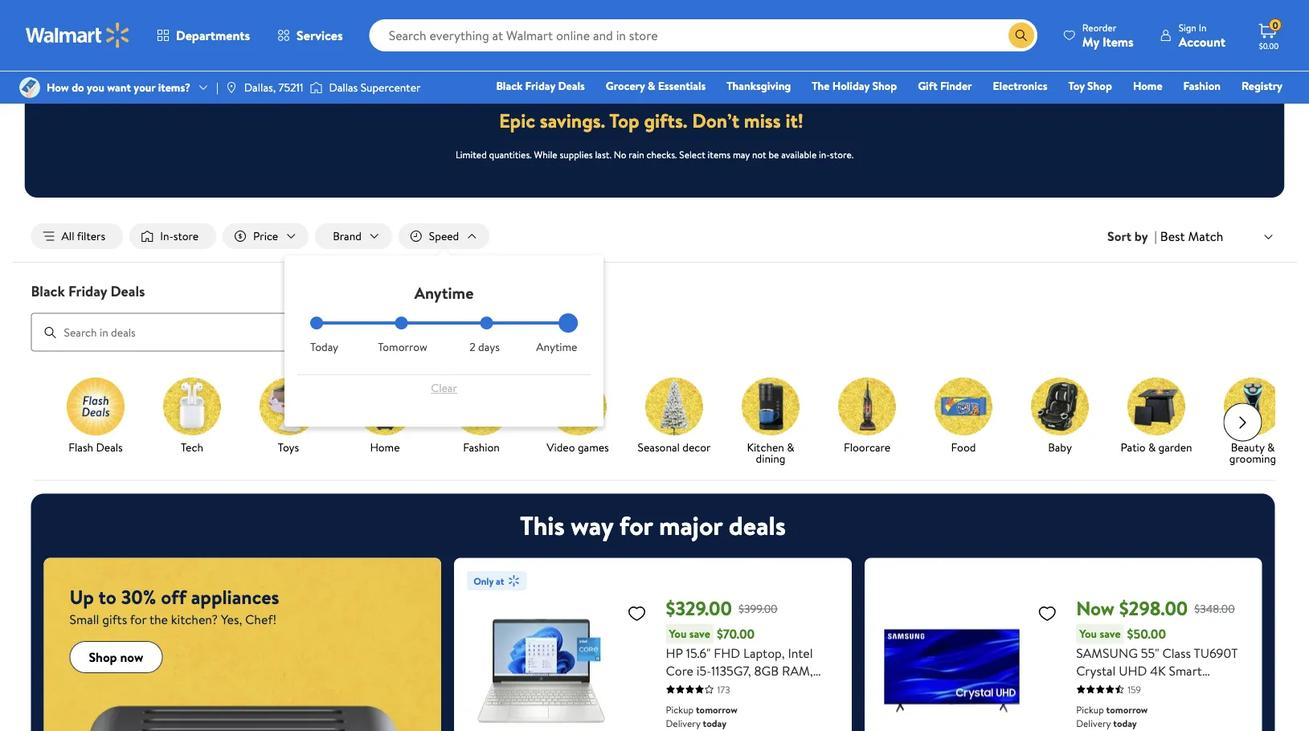 Task type: locate. For each thing, give the bounding box(es) containing it.
1 horizontal spatial fashion link
[[1176, 77, 1228, 94]]

& right "patio"
[[1148, 439, 1156, 455]]

0 vertical spatial fashion link
[[1176, 77, 1228, 94]]

2 save from the left
[[1100, 626, 1121, 642]]

delivery down home,
[[666, 717, 701, 730]]

0 vertical spatial black
[[496, 78, 523, 94]]

1 vertical spatial black friday deals
[[31, 281, 145, 301]]

shop video games image
[[549, 377, 606, 435]]

15.6"
[[686, 644, 711, 662]]

tomorrow down 173
[[696, 703, 738, 717]]

registry
[[1242, 78, 1283, 94]]

finder
[[940, 78, 972, 94]]

you down now
[[1080, 626, 1097, 642]]

1 vertical spatial anytime
[[536, 339, 577, 355]]

flash deals
[[68, 439, 122, 455]]

2
[[470, 339, 476, 355]]

2 today from the left
[[1113, 717, 1137, 730]]

essentials
[[658, 78, 706, 94]]

0 horizontal spatial |
[[216, 80, 218, 95]]

for left the
[[130, 611, 147, 629]]

None radio
[[480, 317, 493, 330]]

fhd
[[714, 644, 740, 662]]

1 vertical spatial deals
[[111, 281, 145, 301]]

deals right flash
[[96, 439, 122, 455]]

0 horizontal spatial home link
[[343, 377, 426, 456]]

miss
[[744, 107, 781, 134]]

want
[[107, 80, 131, 95]]

all
[[61, 228, 74, 244]]

pickup tomorrow delivery today for $329.00
[[666, 703, 738, 730]]

by
[[1135, 228, 1148, 245]]

1 vertical spatial fashion
[[463, 439, 499, 455]]

it!
[[786, 107, 804, 134]]

grocery & essentials
[[606, 78, 706, 94]]

 image left how
[[19, 77, 40, 98]]

0 horizontal spatial delivery
[[666, 717, 701, 730]]

how fast do you want your order? option group
[[310, 317, 578, 355]]

shop now
[[89, 649, 143, 666]]

hp
[[666, 644, 683, 662]]

1 save from the left
[[689, 626, 710, 642]]

1 horizontal spatial for
[[620, 508, 653, 544]]

fashion link down 2 days
[[439, 377, 523, 456]]

shop left now
[[89, 649, 117, 666]]

0 horizontal spatial today
[[703, 717, 727, 730]]

30%
[[121, 584, 156, 611]]

0 horizontal spatial fashion
[[463, 439, 499, 455]]

you up hp
[[669, 626, 687, 642]]

1 delivery from the left
[[666, 717, 701, 730]]

tomorrow down 159 at the bottom of page
[[1106, 703, 1148, 717]]

you
[[87, 80, 104, 95]]

delivery inside $329.00 group
[[666, 717, 701, 730]]

rain
[[629, 147, 644, 161]]

1 horizontal spatial tomorrow
[[1106, 703, 1148, 717]]

0 vertical spatial |
[[216, 80, 218, 95]]

departments
[[176, 27, 250, 44]]

search image
[[44, 326, 57, 339]]

0 horizontal spatial you
[[669, 626, 687, 642]]

delivery for $329.00
[[666, 717, 701, 730]]

1 horizontal spatial  image
[[225, 81, 238, 94]]

1 horizontal spatial you
[[1080, 626, 1097, 642]]

tomorrow inside $329.00 group
[[696, 703, 738, 717]]

home link up one
[[1126, 77, 1170, 94]]

0 horizontal spatial pickup tomorrow delivery today
[[666, 703, 738, 730]]

2 horizontal spatial shop
[[1088, 78, 1112, 94]]

 image left the dallas,
[[225, 81, 238, 94]]

$399.00
[[739, 601, 778, 617]]

|
[[216, 80, 218, 95], [1155, 228, 1157, 245]]

deals down the in-store button
[[111, 281, 145, 301]]

1 vertical spatial |
[[1155, 228, 1157, 245]]

pickup tomorrow delivery today
[[666, 703, 738, 730], [1076, 703, 1148, 730]]

games
[[577, 439, 609, 455]]

anytime up how fast do you want your order? option group
[[415, 281, 474, 304]]

tech link
[[150, 377, 233, 456]]

home link left clear
[[343, 377, 426, 456]]

days
[[478, 339, 500, 355]]

black friday deals down filters
[[31, 281, 145, 301]]

today down 159 at the bottom of page
[[1113, 717, 1137, 730]]

& inside kitchen & dining
[[787, 439, 794, 455]]

anytime
[[415, 281, 474, 304], [536, 339, 577, 355]]

shop right toy
[[1088, 78, 1112, 94]]

0 horizontal spatial anytime
[[415, 281, 474, 304]]

Black Friday Deals search field
[[12, 281, 1298, 352]]

save for $329.00
[[689, 626, 710, 642]]

you inside the you save $50.00 samsung 55" class tu690t crystal uhd 4k smart television - un55tu690tfxza (new)
[[1080, 626, 1097, 642]]

2 you from the left
[[1080, 626, 1097, 642]]

pickup down 256gb
[[666, 703, 694, 717]]

2 pickup from the left
[[1076, 703, 1104, 717]]

flash deals image
[[66, 377, 124, 435]]

appliances
[[191, 584, 279, 611]]

0 vertical spatial deals
[[558, 78, 585, 94]]

 image
[[310, 80, 323, 96]]

pickup tomorrow delivery today inside $329.00 group
[[666, 703, 738, 730]]

shop inside 'link'
[[1088, 78, 1112, 94]]

small
[[70, 611, 99, 629]]

walmart black friday deals for days image
[[507, 48, 803, 88]]

shop patio & garden image
[[1127, 377, 1185, 435]]

save for now
[[1100, 626, 1121, 642]]

delivery
[[666, 717, 701, 730], [1076, 717, 1111, 730]]

shop inside button
[[89, 649, 117, 666]]

0 horizontal spatial black friday deals
[[31, 281, 145, 301]]

1 vertical spatial black
[[31, 281, 65, 301]]

for right the way
[[620, 508, 653, 544]]

brand
[[333, 228, 362, 244]]

best match button
[[1157, 226, 1278, 247]]

way
[[571, 508, 613, 544]]

0 horizontal spatial home
[[370, 439, 400, 455]]

1 horizontal spatial black friday deals
[[496, 78, 585, 94]]

1 pickup from the left
[[666, 703, 694, 717]]

2 delivery from the left
[[1076, 717, 1111, 730]]

the holiday shop link
[[805, 77, 904, 94]]

savings.
[[540, 107, 605, 134]]

0 vertical spatial friday
[[525, 78, 555, 94]]

all filters button
[[31, 223, 123, 249]]

1 vertical spatial for
[[130, 611, 147, 629]]

save up samsung
[[1100, 626, 1121, 642]]

black up epic
[[496, 78, 523, 94]]

2 pickup tomorrow delivery today from the left
[[1076, 703, 1148, 730]]

you
[[669, 626, 687, 642], [1080, 626, 1097, 642]]

black friday deals up epic
[[496, 78, 585, 94]]

0 vertical spatial home link
[[1126, 77, 1170, 94]]

& inside beauty & grooming
[[1267, 439, 1275, 455]]

i5-
[[697, 662, 711, 680]]

8gb
[[754, 662, 779, 680]]

pickup tomorrow delivery today down 256gb
[[666, 703, 738, 730]]

now $298.00 $348.00
[[1076, 595, 1235, 622]]

electronics
[[993, 78, 1048, 94]]

$329.00 group
[[467, 571, 839, 731]]

0 horizontal spatial  image
[[19, 77, 40, 98]]

home up one
[[1133, 78, 1163, 94]]

home down shop home image
[[370, 439, 400, 455]]

& right dining
[[787, 439, 794, 455]]

items
[[708, 147, 731, 161]]

1 horizontal spatial pickup
[[1076, 703, 1104, 717]]

how
[[47, 80, 69, 95]]

1 today from the left
[[703, 717, 727, 730]]

in-
[[819, 147, 830, 161]]

Today radio
[[310, 317, 323, 330]]

major
[[659, 508, 723, 544]]

0
[[1273, 18, 1278, 32]]

| right by
[[1155, 228, 1157, 245]]

0 vertical spatial for
[[620, 508, 653, 544]]

best match
[[1160, 227, 1224, 245]]

1 you from the left
[[669, 626, 687, 642]]

you save $70.00 hp 15.6" fhd laptop, intel core i5-1135g7, 8gb ram, 256gb ssd, silver, windows 11 home, 15-dy2795wm
[[666, 625, 834, 715]]

1 horizontal spatial fashion
[[1184, 78, 1221, 94]]

(new)
[[1076, 697, 1110, 715]]

0 horizontal spatial shop
[[89, 649, 117, 666]]

save inside the you save $50.00 samsung 55" class tu690t crystal uhd 4k smart television - un55tu690tfxza (new)
[[1100, 626, 1121, 642]]

1 vertical spatial friday
[[68, 281, 107, 301]]

friday up epic
[[525, 78, 555, 94]]

shop right holiday
[[872, 78, 897, 94]]

0 horizontal spatial tomorrow
[[696, 703, 738, 717]]

fashion link up debit on the right
[[1176, 77, 1228, 94]]

1 horizontal spatial pickup tomorrow delivery today
[[1076, 703, 1148, 730]]

1 horizontal spatial delivery
[[1076, 717, 1111, 730]]

& for garden
[[1148, 439, 1156, 455]]

in
[[1199, 20, 1207, 34]]

account
[[1179, 33, 1226, 50]]

only at
[[474, 574, 504, 588]]

173
[[717, 683, 730, 697]]

delivery down (new)
[[1076, 717, 1111, 730]]

toys
[[278, 439, 299, 455]]

food link
[[922, 377, 1005, 456]]

shop floorcare image
[[838, 377, 896, 435]]

delivery for now $298.00
[[1076, 717, 1111, 730]]

& right beauty
[[1267, 439, 1275, 455]]

fashion up debit on the right
[[1184, 78, 1221, 94]]

you inside you save $70.00 hp 15.6" fhd laptop, intel core i5-1135g7, 8gb ram, 256gb ssd, silver, windows 11 home, 15-dy2795wm
[[669, 626, 687, 642]]

walmart image
[[26, 23, 130, 48]]

save
[[689, 626, 710, 642], [1100, 626, 1121, 642]]

1 horizontal spatial anytime
[[536, 339, 577, 355]]

1 vertical spatial fashion link
[[439, 377, 523, 456]]

available
[[781, 147, 817, 161]]

pickup tomorrow delivery today down television
[[1076, 703, 1148, 730]]

1 pickup tomorrow delivery today from the left
[[666, 703, 738, 730]]

& for essentials
[[648, 78, 655, 94]]

0 vertical spatial home
[[1133, 78, 1163, 94]]

the
[[812, 78, 830, 94]]

speed button
[[399, 223, 490, 249]]

1 horizontal spatial |
[[1155, 228, 1157, 245]]

shop home image
[[356, 377, 414, 435]]

today down 15-
[[703, 717, 727, 730]]

now
[[120, 649, 143, 666]]

friday inside search field
[[68, 281, 107, 301]]

shop toys image
[[259, 377, 317, 435]]

Search in deals search field
[[31, 313, 516, 352]]

don't
[[692, 107, 740, 134]]

0 horizontal spatial save
[[689, 626, 710, 642]]

anytime down anytime 'radio'
[[536, 339, 577, 355]]

0 vertical spatial black friday deals
[[496, 78, 585, 94]]

friday down filters
[[68, 281, 107, 301]]

0 horizontal spatial black
[[31, 281, 65, 301]]

0 horizontal spatial for
[[130, 611, 147, 629]]

sign
[[1179, 20, 1197, 34]]

1 horizontal spatial today
[[1113, 717, 1137, 730]]

 image
[[19, 77, 40, 98], [225, 81, 238, 94]]

save inside you save $70.00 hp 15.6" fhd laptop, intel core i5-1135g7, 8gb ram, 256gb ssd, silver, windows 11 home, 15-dy2795wm
[[689, 626, 710, 642]]

save up 15.6"
[[689, 626, 710, 642]]

1 horizontal spatial save
[[1100, 626, 1121, 642]]

black up the search icon
[[31, 281, 65, 301]]

Search search field
[[369, 19, 1038, 51]]

do
[[72, 80, 84, 95]]

deals up savings.
[[558, 78, 585, 94]]

Anytime radio
[[565, 317, 578, 330]]

pickup inside $329.00 group
[[666, 703, 694, 717]]

| left the dallas,
[[216, 80, 218, 95]]

today inside $329.00 group
[[703, 717, 727, 730]]

sign in account
[[1179, 20, 1226, 50]]

may
[[733, 147, 750, 161]]

next slide for chipmodulewithimages list image
[[1224, 403, 1262, 442]]

fashion down shop fashion image
[[463, 439, 499, 455]]

1 horizontal spatial friday
[[525, 78, 555, 94]]

2 tomorrow from the left
[[1106, 703, 1148, 717]]

pickup down television
[[1076, 703, 1104, 717]]

class
[[1163, 644, 1191, 662]]

 image for dallas, 75211
[[225, 81, 238, 94]]

my
[[1083, 33, 1100, 50]]

limited
[[456, 147, 487, 161]]

un55tu690tfxza
[[1141, 680, 1248, 697]]

toys link
[[246, 377, 330, 456]]

None range field
[[310, 322, 578, 325]]

0 horizontal spatial pickup
[[666, 703, 694, 717]]

sign in to add to favorites list, samsung 55" class tu690t crystal uhd 4k smart television - un55tu690tfxza (new) image
[[1038, 603, 1057, 623]]

up
[[70, 584, 94, 611]]

anytime inside how fast do you want your order? option group
[[536, 339, 577, 355]]

tomorrow
[[696, 703, 738, 717], [1106, 703, 1148, 717]]

1 tomorrow from the left
[[696, 703, 738, 717]]

Tomorrow radio
[[395, 317, 408, 330]]

black friday deals
[[496, 78, 585, 94], [31, 281, 145, 301]]

black
[[496, 78, 523, 94], [31, 281, 65, 301]]

& for grooming
[[1267, 439, 1275, 455]]

0 horizontal spatial friday
[[68, 281, 107, 301]]

1 vertical spatial home link
[[343, 377, 426, 456]]

seasonal
[[637, 439, 680, 455]]

your
[[134, 80, 155, 95]]

1 vertical spatial home
[[370, 439, 400, 455]]

& right grocery
[[648, 78, 655, 94]]



Task type: describe. For each thing, give the bounding box(es) containing it.
gifts
[[102, 611, 127, 629]]

tomorrow for now
[[1106, 703, 1148, 717]]

tomorrow for $329.00
[[696, 703, 738, 717]]

patio & garden link
[[1114, 377, 1198, 456]]

11
[[826, 680, 834, 697]]

$348.00
[[1195, 601, 1235, 617]]

shop tech image
[[163, 377, 221, 435]]

items?
[[158, 80, 190, 95]]

food
[[951, 439, 976, 455]]

toy shop link
[[1061, 77, 1120, 94]]

today for now
[[1113, 717, 1137, 730]]

yes,
[[221, 611, 242, 629]]

ssd,
[[708, 680, 734, 697]]

be
[[769, 147, 779, 161]]

you for now $298.00
[[1080, 626, 1097, 642]]

dallas supercenter
[[329, 80, 421, 95]]

dallas, 75211
[[244, 80, 303, 95]]

uhd
[[1119, 662, 1147, 680]]

one
[[1160, 100, 1184, 116]]

grooming
[[1229, 451, 1276, 466]]

shop now button
[[70, 641, 163, 674]]

not
[[752, 147, 766, 161]]

sign in to add to favorites list, hp 15.6" fhd laptop, intel core i5-1135g7, 8gb ram, 256gb ssd, silver, windows 11 home, 15-dy2795wm image
[[627, 603, 647, 623]]

Walmart Site-Wide search field
[[369, 19, 1038, 51]]

$70.00
[[717, 625, 755, 643]]

black friday deals link
[[489, 77, 592, 94]]

walmart+
[[1235, 100, 1283, 116]]

ram,
[[782, 662, 813, 680]]

shop baby image
[[1031, 377, 1089, 435]]

0 vertical spatial anytime
[[415, 281, 474, 304]]

clear button
[[310, 375, 578, 401]]

select
[[679, 147, 705, 161]]

windows
[[773, 680, 823, 697]]

filters
[[77, 228, 105, 244]]

1 horizontal spatial home link
[[1126, 77, 1170, 94]]

| inside sort and filter section element
[[1155, 228, 1157, 245]]

deals inside search field
[[111, 281, 145, 301]]

television
[[1076, 680, 1130, 697]]

1 horizontal spatial shop
[[872, 78, 897, 94]]

4k
[[1150, 662, 1166, 680]]

laptop,
[[743, 644, 785, 662]]

& for dining
[[787, 439, 794, 455]]

floorcare link
[[825, 377, 909, 456]]

services
[[297, 27, 343, 44]]

all filters
[[61, 228, 105, 244]]

1 horizontal spatial black
[[496, 78, 523, 94]]

1 horizontal spatial home
[[1133, 78, 1163, 94]]

items
[[1103, 33, 1134, 50]]

search icon image
[[1015, 29, 1028, 42]]

supercenter
[[361, 80, 421, 95]]

crystal
[[1076, 662, 1116, 680]]

sort by |
[[1108, 228, 1157, 245]]

walmart+ link
[[1228, 100, 1290, 117]]

thanksgiving link
[[720, 77, 798, 94]]

intel
[[788, 644, 813, 662]]

clear
[[431, 380, 457, 396]]

thanksgiving
[[727, 78, 791, 94]]

in-store button
[[130, 223, 216, 249]]

1135g7,
[[711, 662, 751, 680]]

grocery & essentials link
[[599, 77, 713, 94]]

159
[[1128, 683, 1141, 697]]

0 vertical spatial fashion
[[1184, 78, 1221, 94]]

brand button
[[315, 223, 392, 249]]

15-
[[706, 697, 722, 715]]

reorder
[[1083, 20, 1117, 34]]

today
[[310, 339, 338, 355]]

black friday deals inside search field
[[31, 281, 145, 301]]

shop food image
[[934, 377, 992, 435]]

this
[[520, 508, 565, 544]]

today for $329.00
[[703, 717, 727, 730]]

dy2795wm
[[722, 697, 783, 715]]

toy shop
[[1069, 78, 1112, 94]]

kitchen?
[[171, 611, 218, 629]]

floorcare
[[844, 439, 890, 455]]

black inside search field
[[31, 281, 65, 301]]

epic savings. top gifts. don't miss it!
[[499, 107, 804, 134]]

speed
[[429, 228, 459, 244]]

baby
[[1048, 439, 1072, 455]]

0 horizontal spatial fashion link
[[439, 377, 523, 456]]

gift
[[918, 78, 938, 94]]

match
[[1188, 227, 1224, 245]]

dining
[[756, 451, 785, 466]]

tech
[[180, 439, 203, 455]]

in-store
[[160, 228, 199, 244]]

shop seasonal image
[[645, 377, 703, 435]]

home,
[[666, 697, 703, 715]]

the holiday shop
[[812, 78, 897, 94]]

price
[[253, 228, 278, 244]]

pickup for $329.00
[[666, 703, 694, 717]]

how do you want your items?
[[47, 80, 190, 95]]

$50.00
[[1127, 625, 1166, 643]]

price button
[[223, 223, 309, 249]]

sort and filter section element
[[12, 211, 1298, 262]]

you for $329.00
[[669, 626, 687, 642]]

for inside up to 30% off appliances small gifts for the kitchen? yes, chef!
[[130, 611, 147, 629]]

seasonal decor link
[[632, 377, 716, 456]]

limited quantities. while supplies last. no rain checks. select items may not be available in-store.
[[456, 147, 854, 161]]

shop fashion image
[[452, 377, 510, 435]]

shop beauty & grooming image
[[1224, 377, 1282, 435]]

shop kitchen & dining image
[[741, 377, 799, 435]]

pickup for now
[[1076, 703, 1104, 717]]

 image for how do you want your items?
[[19, 77, 40, 98]]

75211
[[278, 80, 303, 95]]

pickup tomorrow delivery today for now
[[1076, 703, 1148, 730]]

dallas
[[329, 80, 358, 95]]

the
[[149, 611, 168, 629]]

gift finder link
[[911, 77, 979, 94]]

-
[[1133, 680, 1138, 697]]

chef!
[[245, 611, 277, 629]]

supplies
[[560, 147, 593, 161]]

grocery
[[606, 78, 645, 94]]

2 vertical spatial deals
[[96, 439, 122, 455]]

to
[[98, 584, 116, 611]]

store
[[173, 228, 199, 244]]



Task type: vqa. For each thing, say whether or not it's contained in the screenshot.
"Clear" Button
yes



